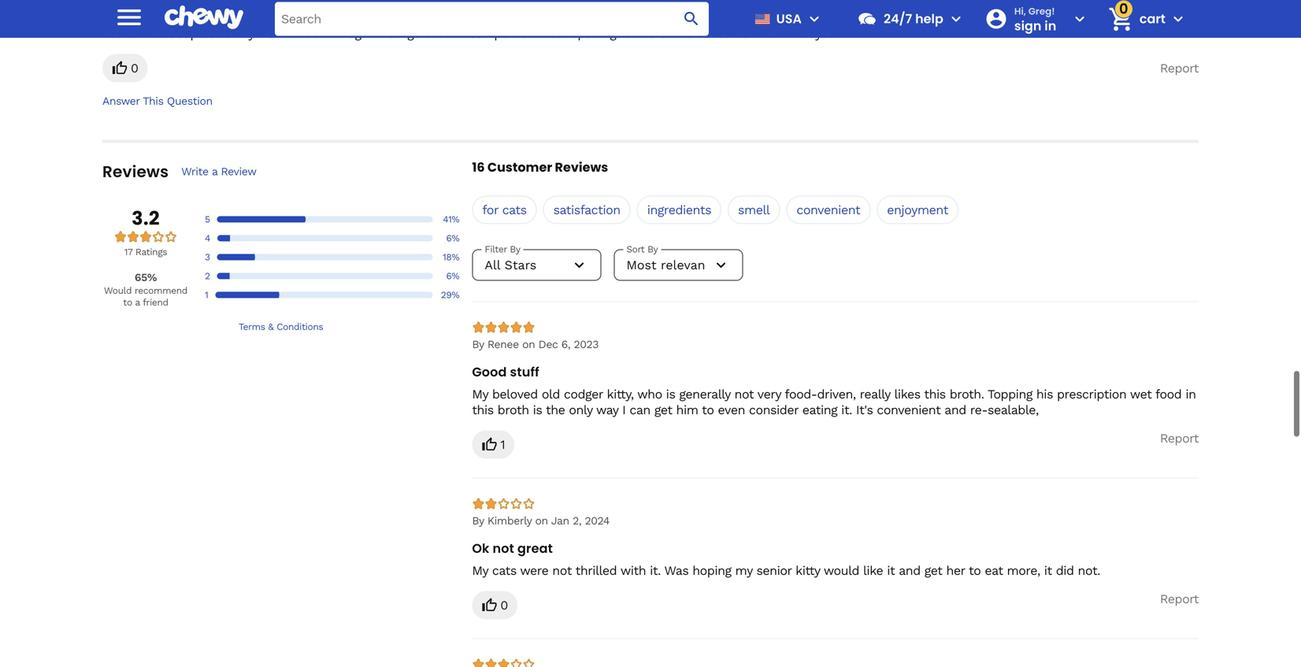 Task type: vqa. For each thing, say whether or not it's contained in the screenshot.
'Aug'
yes



Task type: locate. For each thing, give the bounding box(es) containing it.
2 horizontal spatial to
[[969, 563, 981, 578]]

prescription
[[1057, 387, 1127, 402]]

2
[[205, 271, 210, 282]]

from
[[258, 26, 286, 41]]

0 horizontal spatial not
[[493, 540, 514, 557]]

sign
[[1015, 17, 1042, 34]]

0 button down the store at the top left of page
[[102, 54, 148, 82]]

1 horizontal spatial it
[[1044, 563, 1052, 578]]

6% for 4
[[446, 233, 460, 244]]

to
[[123, 297, 132, 308], [702, 403, 714, 418], [969, 563, 981, 578]]

this right "likes" on the bottom of page
[[924, 387, 946, 402]]

renee
[[488, 338, 519, 351]]

my down 'good' at left
[[472, 387, 488, 402]]

0 vertical spatial to
[[123, 297, 132, 308]]

report button
[[1160, 54, 1199, 82], [1160, 431, 1199, 446], [1160, 591, 1199, 607]]

0 vertical spatial 6%
[[446, 233, 460, 244]]

0 vertical spatial report
[[1160, 61, 1199, 76]]

1 vertical spatial 6%
[[446, 271, 460, 282]]

3 report button from the top
[[1160, 591, 1199, 607]]

1 horizontal spatial in
[[1186, 387, 1196, 402]]

a left friend on the top left of the page
[[135, 297, 140, 308]]

reviews up satisfaction
[[555, 158, 608, 176]]

1 vertical spatial convenient
[[877, 403, 941, 418]]

1 vertical spatial my
[[472, 563, 488, 578]]

2 vertical spatial a
[[135, 297, 140, 308]]

not right ok
[[493, 540, 514, 557]]

6%
[[446, 233, 460, 244], [446, 271, 460, 282]]

0 horizontal spatial 0
[[131, 61, 138, 76]]

write a review
[[181, 165, 256, 178]]

0 vertical spatial it.
[[841, 403, 852, 418]]

convenient down "likes" on the bottom of page
[[877, 403, 941, 418]]

and inside 'ok not great my cats were not thrilled with it. was hoping my senior kitty would like it and get her to eat more, it did not.'
[[899, 563, 921, 578]]

0 button
[[102, 54, 148, 82], [472, 591, 517, 620]]

1 down 2
[[205, 289, 208, 301]]

cats
[[502, 202, 527, 217], [492, 563, 517, 578]]

great
[[518, 540, 553, 557]]

1 by from the top
[[472, 338, 484, 351]]

report button for ok not great
[[1160, 591, 1199, 607]]

menu image inside the 'usa' dropdown button
[[805, 9, 824, 28]]

would
[[824, 563, 860, 578]]

who
[[638, 387, 662, 402]]

stuff
[[510, 363, 540, 381]]

it. inside good stuff my beloved old codger kitty, who is generally not very food-driven, really likes this broth. topping his prescription wet food in this broth is the only way i can get him to even consider eating it.  it's convenient and re-sealable,
[[841, 403, 852, 418]]

answer left this
[[102, 94, 140, 107]]

it. left the was
[[650, 563, 661, 578]]

0 vertical spatial 1
[[205, 289, 208, 301]]

0 vertical spatial on
[[522, 338, 535, 351]]

him
[[676, 403, 698, 418]]

not up even
[[735, 387, 754, 402]]

this left broth
[[472, 403, 494, 418]]

cats left were at the left of page
[[492, 563, 517, 578]]

answer for answer this question
[[102, 94, 140, 107]]

1 horizontal spatial 0
[[501, 598, 508, 613]]

enjoyment
[[887, 202, 948, 217]]

1 down broth
[[501, 437, 505, 452]]

chewy home image
[[165, 0, 243, 35]]

account menu image
[[1070, 9, 1089, 28]]

1 vertical spatial on
[[535, 514, 548, 527]]

on left dec
[[522, 338, 535, 351]]

0 button down ok
[[472, 591, 517, 620]]

2 vertical spatial report button
[[1160, 591, 1199, 607]]

1 inside button
[[501, 437, 505, 452]]

jan
[[551, 514, 569, 527]]

0 horizontal spatial to
[[123, 297, 132, 308]]

reviews up 3.2
[[102, 161, 169, 183]]

food
[[1156, 387, 1182, 402]]

recommend
[[135, 285, 187, 296]]

beloved
[[492, 387, 538, 402]]

6% down 41%
[[446, 233, 460, 244]]

2 6% from the top
[[446, 271, 460, 282]]

and inside good stuff my beloved old codger kitty, who is generally not very food-driven, really likes this broth. topping his prescription wet food in this broth is the only way i can get him to even consider eating it.  it's convenient and re-sealable,
[[945, 403, 966, 418]]

1 vertical spatial and
[[899, 563, 921, 578]]

it.
[[841, 403, 852, 418], [650, 563, 661, 578]]

by
[[472, 338, 484, 351], [472, 514, 484, 527]]

were
[[520, 563, 549, 578]]

to down would
[[123, 297, 132, 308]]

2 it from the left
[[1044, 563, 1052, 578]]

hi, greg! sign in
[[1015, 5, 1057, 34]]

0 horizontal spatial it.
[[650, 563, 661, 578]]

1 horizontal spatial menu image
[[805, 9, 824, 28]]

1 horizontal spatial is
[[666, 387, 675, 402]]

aug
[[209, 8, 228, 21]]

0 vertical spatial a
[[152, 26, 158, 41]]

1 horizontal spatial get
[[925, 563, 943, 578]]

get left 'her'
[[925, 563, 943, 578]]

reviews
[[555, 158, 608, 176], [102, 161, 169, 183]]

1 vertical spatial 1
[[501, 437, 505, 452]]

report button for good stuff
[[1160, 431, 1199, 446]]

answer inside button
[[102, 94, 140, 107]]

menu image
[[113, 1, 145, 33], [805, 9, 824, 28]]

0 horizontal spatial and
[[899, 563, 921, 578]]

24/7
[[884, 10, 912, 28]]

chewy support image
[[857, 9, 878, 29]]

convenient right smell
[[797, 202, 860, 217]]

help
[[915, 10, 944, 28]]

can
[[630, 403, 651, 418]]

2 my from the top
[[472, 563, 488, 578]]

7
[[791, 26, 798, 41]]

1 horizontal spatial 0 button
[[472, 591, 517, 620]]

menu image right 7 at the top of the page
[[805, 9, 824, 28]]

kimberly
[[488, 514, 532, 527]]

16 customer reviews
[[472, 158, 608, 176]]

this
[[143, 94, 163, 107]]

cart link
[[1102, 0, 1166, 38]]

hoping
[[693, 563, 732, 578]]

unused
[[447, 26, 490, 41]]

2 report from the top
[[1160, 431, 1199, 446]]

2 answer from the top
[[102, 94, 140, 107]]

1 vertical spatial a
[[212, 165, 218, 178]]

a left 'cool'
[[152, 26, 158, 41]]

cats right the for
[[502, 202, 527, 217]]

it. inside 'ok not great my cats were not thrilled with it. was hoping my senior kitty would like it and get her to eat more, it did not.'
[[650, 563, 661, 578]]

not right were at the left of page
[[552, 563, 572, 578]]

0 vertical spatial in
[[138, 26, 148, 41]]

1 button
[[472, 431, 515, 459]]

get inside good stuff my beloved old codger kitty, who is generally not very food-driven, really likes this broth. topping his prescription wet food in this broth is the only way i can get him to even consider eating it.  it's convenient and re-sealable,
[[655, 403, 672, 418]]

by up ok
[[472, 514, 484, 527]]

1 horizontal spatial not
[[552, 563, 572, 578]]

report for good stuff
[[1160, 431, 1199, 446]]

1 answer from the top
[[102, 8, 140, 21]]

on for ok not great
[[535, 514, 548, 527]]

and down broth.
[[945, 403, 966, 418]]

sunlight.
[[327, 26, 376, 41]]

old
[[542, 387, 560, 402]]

0 vertical spatial and
[[945, 403, 966, 418]]

in down by
[[138, 26, 148, 41]]

2023
[[574, 338, 599, 351]]

0 horizontal spatial 0 button
[[102, 54, 148, 82]]

1 vertical spatial by
[[472, 514, 484, 527]]

1 horizontal spatial it.
[[841, 403, 852, 418]]

2 horizontal spatial a
[[212, 165, 218, 178]]

2 vertical spatial not
[[552, 563, 572, 578]]

within
[[752, 26, 788, 41]]

in right food
[[1186, 387, 1196, 402]]

3
[[205, 252, 210, 263]]

0 horizontal spatial it
[[887, 563, 895, 578]]

it. left it's
[[841, 403, 852, 418]]

my down ok
[[472, 563, 488, 578]]

6,
[[562, 338, 570, 351]]

1 vertical spatial get
[[925, 563, 943, 578]]

terms & conditions link
[[102, 321, 460, 333]]

answer by
[[102, 8, 158, 21]]

to down generally in the right bottom of the page
[[702, 403, 714, 418]]

and right like
[[899, 563, 921, 578]]

1 horizontal spatial 1
[[501, 437, 505, 452]]

it's
[[856, 403, 873, 418]]

consider
[[749, 403, 799, 418]]

customer
[[488, 158, 552, 176]]

it left did
[[1044, 563, 1052, 578]]

1 vertical spatial cats
[[492, 563, 517, 578]]

2 report button from the top
[[1160, 431, 1199, 446]]

2 vertical spatial report
[[1160, 592, 1199, 607]]

re-
[[970, 403, 988, 418]]

2 vertical spatial to
[[969, 563, 981, 578]]

16
[[472, 158, 485, 176]]

0 horizontal spatial reviews
[[102, 161, 169, 183]]

1 vertical spatial report button
[[1160, 431, 1199, 446]]

0 vertical spatial is
[[666, 387, 675, 402]]

0 vertical spatial not
[[735, 387, 754, 402]]

2 by from the top
[[472, 514, 484, 527]]

hi,
[[1015, 5, 1026, 18]]

it right like
[[887, 563, 895, 578]]

1 vertical spatial report
[[1160, 431, 1199, 446]]

not inside good stuff my beloved old codger kitty, who is generally not very food-driven, really likes this broth. topping his prescription wet food in this broth is the only way i can get him to even consider eating it.  it's convenient and re-sealable,
[[735, 387, 754, 402]]

0 vertical spatial 0 button
[[102, 54, 148, 82]]

1 vertical spatial to
[[702, 403, 714, 418]]

0 vertical spatial by
[[472, 338, 484, 351]]

this
[[924, 387, 946, 402], [472, 403, 494, 418]]

1 vertical spatial it.
[[650, 563, 661, 578]]

1 report from the top
[[1160, 61, 1199, 76]]

convenient inside good stuff my beloved old codger kitty, who is generally not very food-driven, really likes this broth. topping his prescription wet food in this broth is the only way i can get him to even consider eating it.  it's convenient and re-sealable,
[[877, 403, 941, 418]]

a right write
[[212, 165, 218, 178]]

write a review link
[[181, 165, 256, 179]]

generally
[[679, 387, 731, 402]]

not
[[735, 387, 754, 402], [493, 540, 514, 557], [552, 563, 572, 578]]

for
[[482, 202, 498, 217]]

0 horizontal spatial menu image
[[113, 1, 145, 33]]

6% down 18%
[[446, 271, 460, 282]]

was
[[664, 563, 689, 578]]

3 report from the top
[[1160, 592, 1199, 607]]

0 vertical spatial 0
[[131, 61, 138, 76]]

broth.
[[950, 387, 984, 402]]

1 my from the top
[[472, 387, 488, 402]]

1 vertical spatial this
[[472, 403, 494, 418]]

answer up the store at the top left of page
[[102, 8, 140, 21]]

to right 'her'
[[969, 563, 981, 578]]

1 horizontal spatial this
[[924, 387, 946, 402]]

0 vertical spatial answer
[[102, 8, 140, 21]]

write
[[181, 165, 208, 178]]

by for ok
[[472, 514, 484, 527]]

6% for 2
[[446, 271, 460, 282]]

1 vertical spatial 0 button
[[472, 591, 517, 620]]

store
[[102, 26, 134, 41]]

menu image left 'cool'
[[113, 1, 145, 33]]

good
[[472, 363, 507, 381]]

0 horizontal spatial a
[[135, 297, 140, 308]]

help menu image
[[947, 9, 966, 28]]

1 vertical spatial 0
[[501, 598, 508, 613]]

senior
[[757, 563, 792, 578]]

by left renee
[[472, 338, 484, 351]]

0 horizontal spatial convenient
[[797, 202, 860, 217]]

2 horizontal spatial not
[[735, 387, 754, 402]]

direct
[[290, 26, 323, 41]]

answer
[[102, 8, 140, 21], [102, 94, 140, 107]]

1 vertical spatial is
[[533, 403, 542, 418]]

0 horizontal spatial get
[[655, 403, 672, 418]]

0 vertical spatial get
[[655, 403, 672, 418]]

1 vertical spatial answer
[[102, 94, 140, 107]]

kitty,
[[607, 387, 634, 402]]

0 vertical spatial my
[[472, 387, 488, 402]]

1 vertical spatial in
[[1186, 387, 1196, 402]]

sealable,
[[988, 403, 1039, 418]]

is right "who"
[[666, 387, 675, 402]]

65%
[[135, 271, 157, 284]]

0 button for third report button from the bottom of the page
[[102, 54, 148, 82]]

on left jan
[[535, 514, 548, 527]]

1 horizontal spatial convenient
[[877, 403, 941, 418]]

on
[[522, 338, 535, 351], [535, 514, 548, 527]]

by for good
[[472, 338, 484, 351]]

0 vertical spatial report button
[[1160, 54, 1199, 82]]

get down "who"
[[655, 403, 672, 418]]

1 6% from the top
[[446, 233, 460, 244]]

is left the
[[533, 403, 542, 418]]

by renee on dec 6, 2023
[[472, 338, 599, 351]]

1 horizontal spatial to
[[702, 403, 714, 418]]

in inside good stuff my beloved old codger kitty, who is generally not very food-driven, really likes this broth. topping his prescription wet food in this broth is the only way i can get him to even consider eating it.  it's convenient and re-sealable,
[[1186, 387, 1196, 402]]

in
[[1045, 17, 1057, 34]]

1 horizontal spatial and
[[945, 403, 966, 418]]



Task type: describe. For each thing, give the bounding box(es) containing it.
only
[[569, 403, 593, 418]]

1 it from the left
[[887, 563, 895, 578]]

my inside good stuff my beloved old codger kitty, who is generally not very food-driven, really likes this broth. topping his prescription wet food in this broth is the only way i can get him to even consider eating it.  it's convenient and re-sealable,
[[472, 387, 488, 402]]

eating
[[803, 403, 838, 418]]

1 horizontal spatial a
[[152, 26, 158, 41]]

items image
[[1107, 5, 1135, 33]]

ratings
[[135, 247, 167, 258]]

not.
[[1078, 563, 1101, 578]]

0 vertical spatial cats
[[502, 202, 527, 217]]

1 report button from the top
[[1160, 54, 1199, 82]]

•
[[202, 8, 206, 21]]

&
[[268, 321, 274, 332]]

2024
[[585, 514, 610, 527]]

Product search field
[[275, 2, 709, 36]]

65% would recommend to a friend
[[104, 271, 187, 308]]

greg!
[[1029, 5, 1055, 18]]

codger
[[564, 387, 603, 402]]

a inside 65% would recommend to a friend
[[135, 297, 140, 308]]

0 vertical spatial convenient
[[797, 202, 860, 217]]

my inside 'ok not great my cats were not thrilled with it. was hoping my senior kitty would like it and get her to eat more, it did not.'
[[472, 563, 488, 578]]

0 horizontal spatial in
[[138, 26, 148, 41]]

0 for 0 button corresponding to third report button from the bottom of the page
[[131, 61, 138, 76]]

Search text field
[[275, 2, 709, 36]]

usa button
[[748, 0, 824, 38]]

contents
[[697, 26, 749, 41]]

terms
[[239, 321, 265, 332]]

terms & conditions
[[239, 321, 323, 332]]

06,
[[231, 8, 247, 21]]

24/7 help link
[[851, 0, 944, 38]]

report for ok not great
[[1160, 592, 1199, 607]]

wet
[[1130, 387, 1152, 402]]

serve
[[623, 26, 656, 41]]

for cats
[[482, 202, 527, 217]]

get inside 'ok not great my cats were not thrilled with it. was hoping my senior kitty would like it and get her to eat more, it did not.'
[[925, 563, 943, 578]]

portion
[[494, 26, 536, 41]]

refrigerate
[[380, 26, 443, 41]]

17
[[124, 247, 132, 258]]

ingredients
[[647, 202, 711, 217]]

by kimberly on jan 2, 2024
[[472, 514, 610, 527]]

cart
[[1140, 10, 1166, 28]]

opening.
[[571, 26, 619, 41]]

18%
[[443, 252, 460, 263]]

store in a cool place away from direct sunlight. refrigerate unused portion after opening. serve entire contents within 7 days.
[[102, 26, 831, 41]]

friend
[[143, 297, 168, 308]]

1 vertical spatial not
[[493, 540, 514, 557]]

cats inside 'ok not great my cats were not thrilled with it. was hoping my senior kitty would like it and get her to eat more, it did not.'
[[492, 563, 517, 578]]

conditions
[[277, 321, 323, 332]]

1 horizontal spatial reviews
[[555, 158, 608, 176]]

i
[[622, 403, 626, 418]]

cart menu image
[[1169, 9, 1188, 28]]

submit search image
[[682, 9, 701, 28]]

0 horizontal spatial is
[[533, 403, 542, 418]]

very
[[758, 387, 781, 402]]

on for good stuff
[[522, 338, 535, 351]]

answer this question button
[[102, 94, 213, 108]]

more,
[[1007, 563, 1040, 578]]

answer for answer by
[[102, 8, 140, 21]]

after
[[540, 26, 567, 41]]

to inside good stuff my beloved old codger kitty, who is generally not very food-driven, really likes this broth. topping his prescription wet food in this broth is the only way i can get him to even consider eating it.  it's convenient and re-sealable,
[[702, 403, 714, 418]]

days.
[[802, 26, 831, 41]]

• aug 06, 2021
[[198, 8, 273, 21]]

question
[[167, 94, 213, 107]]

by
[[143, 8, 155, 21]]

to inside 'ok not great my cats were not thrilled with it. was hoping my senior kitty would like it and get her to eat more, it did not.'
[[969, 563, 981, 578]]

chewy image
[[158, 9, 198, 21]]

with
[[621, 563, 646, 578]]

really
[[860, 387, 891, 402]]

2021
[[250, 8, 273, 21]]

17 ratings
[[124, 247, 167, 258]]

kitty
[[796, 563, 820, 578]]

4
[[205, 233, 210, 244]]

place
[[190, 26, 222, 41]]

0 horizontal spatial 1
[[205, 289, 208, 301]]

food-
[[785, 387, 817, 402]]

satisfaction
[[554, 202, 621, 217]]

way
[[596, 403, 619, 418]]

2,
[[573, 514, 581, 527]]

usa
[[776, 10, 802, 28]]

good stuff my beloved old codger kitty, who is generally not very food-driven, really likes this broth. topping his prescription wet food in this broth is the only way i can get him to even consider eating it.  it's convenient and re-sealable,
[[472, 363, 1196, 418]]

topping
[[988, 387, 1033, 402]]

dec
[[539, 338, 558, 351]]

would
[[104, 285, 132, 296]]

likes
[[895, 387, 921, 402]]

entire
[[660, 26, 693, 41]]

to inside 65% would recommend to a friend
[[123, 297, 132, 308]]

0 for 0 button related to ok not great report button
[[501, 598, 508, 613]]

answer this question
[[102, 94, 213, 107]]

did
[[1056, 563, 1074, 578]]

0 button for ok not great report button
[[472, 591, 517, 620]]

smell
[[738, 202, 770, 217]]

cool
[[162, 26, 186, 41]]

ok
[[472, 540, 490, 557]]

thrilled
[[576, 563, 617, 578]]

41%
[[443, 214, 460, 225]]

0 horizontal spatial this
[[472, 403, 494, 418]]

24/7 help
[[884, 10, 944, 28]]

3.2
[[132, 205, 160, 232]]

ok not great my cats were not thrilled with it. was hoping my senior kitty would like it and get her to eat more, it did not.
[[472, 540, 1101, 578]]

broth
[[498, 403, 529, 418]]

even
[[718, 403, 745, 418]]

0 vertical spatial this
[[924, 387, 946, 402]]



